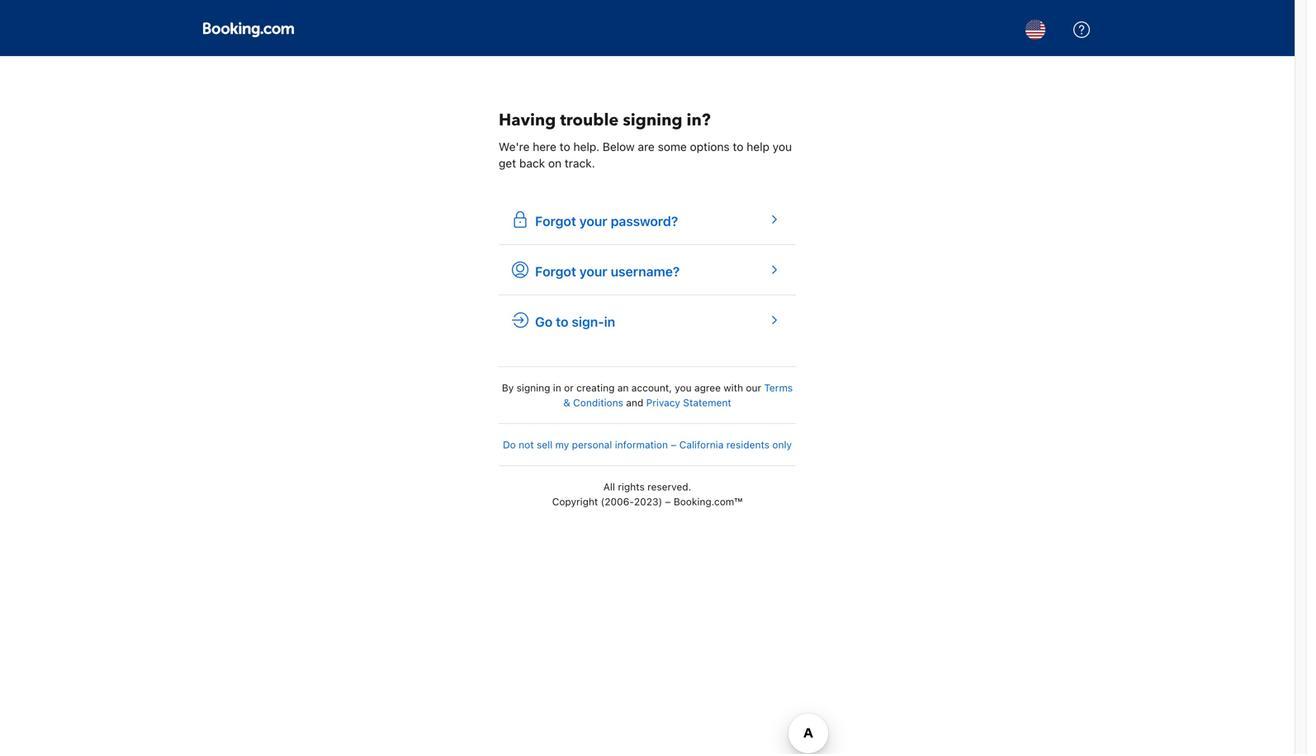 Task type: locate. For each thing, give the bounding box(es) containing it.
– left california
[[671, 439, 677, 451]]

forgot up go
[[535, 264, 576, 280]]

forgot down 'on'
[[535, 213, 576, 229]]

to
[[560, 140, 570, 154], [733, 140, 744, 154], [556, 314, 569, 330]]

in left or
[[553, 382, 561, 394]]

your left the password?
[[580, 213, 608, 229]]

signing right by
[[517, 382, 550, 394]]

residents
[[727, 439, 770, 451]]

with
[[724, 382, 743, 394]]

username?
[[611, 264, 680, 280]]

go to sign-in
[[535, 314, 615, 330]]

0 horizontal spatial you
[[675, 382, 692, 394]]

having
[[499, 109, 556, 132]]

forgot
[[535, 213, 576, 229], [535, 264, 576, 280]]

forgot for forgot your password?
[[535, 213, 576, 229]]

options
[[690, 140, 730, 154]]

0 vertical spatial signing
[[623, 109, 683, 132]]

– inside all rights reserved . copyright (2006-2023) – booking.com™
[[665, 496, 671, 508]]

having trouble signing in? we're here to help. below are some options to help you get back on track.
[[499, 109, 792, 170]]

1 horizontal spatial in
[[604, 314, 615, 330]]

you inside having trouble signing in? we're here to help. below are some options to help you get back on track.
[[773, 140, 792, 154]]

2 your from the top
[[580, 264, 608, 280]]

–
[[671, 439, 677, 451], [665, 496, 671, 508]]

signing
[[623, 109, 683, 132], [517, 382, 550, 394]]

1 vertical spatial in
[[553, 382, 561, 394]]

your up sign-
[[580, 264, 608, 280]]

1 vertical spatial –
[[665, 496, 671, 508]]

to up 'on'
[[560, 140, 570, 154]]

in
[[604, 314, 615, 330], [553, 382, 561, 394]]

1 vertical spatial your
[[580, 264, 608, 280]]

2023)
[[634, 496, 662, 508]]

by
[[502, 382, 514, 394]]

0 horizontal spatial in
[[553, 382, 561, 394]]

0 vertical spatial in
[[604, 314, 615, 330]]

in?
[[687, 109, 711, 132]]

password?
[[611, 213, 678, 229]]

1 horizontal spatial you
[[773, 140, 792, 154]]

0 vertical spatial your
[[580, 213, 608, 229]]

2 forgot from the top
[[535, 264, 576, 280]]

do not sell my personal information – california residents only link
[[503, 439, 792, 451]]

1 forgot from the top
[[535, 213, 576, 229]]

on
[[548, 156, 562, 170]]

reserved
[[648, 481, 688, 493]]

terms
[[764, 382, 793, 394]]

0 vertical spatial –
[[671, 439, 677, 451]]

your
[[580, 213, 608, 229], [580, 264, 608, 280]]

– down reserved
[[665, 496, 671, 508]]

terms & conditions link
[[563, 382, 793, 409]]

and privacy statement
[[623, 397, 731, 409]]

your for username?
[[580, 264, 608, 280]]

forgot for forgot your username?
[[535, 264, 576, 280]]

1 vertical spatial signing
[[517, 382, 550, 394]]

0 vertical spatial you
[[773, 140, 792, 154]]

an
[[618, 382, 629, 394]]

booking.com™
[[674, 496, 743, 508]]

your for password?
[[580, 213, 608, 229]]

copyright
[[552, 496, 598, 508]]

privacy
[[646, 397, 680, 409]]

my
[[555, 439, 569, 451]]

agree
[[694, 382, 721, 394]]

are
[[638, 140, 655, 154]]

you right the help
[[773, 140, 792, 154]]

1 vertical spatial you
[[675, 382, 692, 394]]

do not sell my personal information – california residents only
[[503, 439, 792, 451]]

you up privacy statement link
[[675, 382, 692, 394]]

only
[[772, 439, 792, 451]]

personal
[[572, 439, 612, 451]]

you
[[773, 140, 792, 154], [675, 382, 692, 394]]

in down the forgot your username?
[[604, 314, 615, 330]]

1 your from the top
[[580, 213, 608, 229]]

forgot your password? link
[[499, 198, 796, 245]]

signing up are
[[623, 109, 683, 132]]

0 vertical spatial forgot
[[535, 213, 576, 229]]

&
[[563, 397, 570, 409]]

(2006-
[[601, 496, 634, 508]]

1 horizontal spatial signing
[[623, 109, 683, 132]]

1 vertical spatial forgot
[[535, 264, 576, 280]]

sell
[[537, 439, 553, 451]]



Task type: vqa. For each thing, say whether or not it's contained in the screenshot.
address in This Is The Email Address You Use To Sign In. It'S Also Where We Send Your Booking Confirmations.
no



Task type: describe. For each thing, give the bounding box(es) containing it.
some
[[658, 140, 687, 154]]

help
[[747, 140, 770, 154]]

here
[[533, 140, 557, 154]]

forgot your password?
[[535, 213, 678, 229]]

track.
[[565, 156, 595, 170]]

creating
[[577, 382, 615, 394]]

trouble
[[560, 109, 619, 132]]

terms & conditions
[[563, 382, 793, 409]]

privacy statement link
[[646, 397, 731, 409]]

get
[[499, 156, 516, 170]]

statement
[[683, 397, 731, 409]]

below
[[603, 140, 635, 154]]

all rights reserved . copyright (2006-2023) – booking.com™
[[552, 481, 743, 508]]

help.
[[573, 140, 600, 154]]

0 horizontal spatial signing
[[517, 382, 550, 394]]

go to sign-in link
[[499, 299, 796, 345]]

california
[[679, 439, 724, 451]]

conditions
[[573, 397, 623, 409]]

information
[[615, 439, 668, 451]]

.
[[688, 481, 691, 493]]

signing inside having trouble signing in? we're here to help. below are some options to help you get back on track.
[[623, 109, 683, 132]]

our
[[746, 382, 761, 394]]

forgot your username? link
[[499, 249, 796, 296]]

rights
[[618, 481, 645, 493]]

go
[[535, 314, 553, 330]]

or
[[564, 382, 574, 394]]

not
[[519, 439, 534, 451]]

we're
[[499, 140, 530, 154]]

do
[[503, 439, 516, 451]]

all
[[603, 481, 615, 493]]

to right go
[[556, 314, 569, 330]]

to left the help
[[733, 140, 744, 154]]

by signing in or creating an account, you agree with our
[[502, 382, 764, 394]]

sign-
[[572, 314, 604, 330]]

back
[[519, 156, 545, 170]]

and
[[626, 397, 644, 409]]

having trouble signing in? element
[[499, 109, 796, 172]]

account,
[[632, 382, 672, 394]]

forgot your username?
[[535, 264, 680, 280]]



